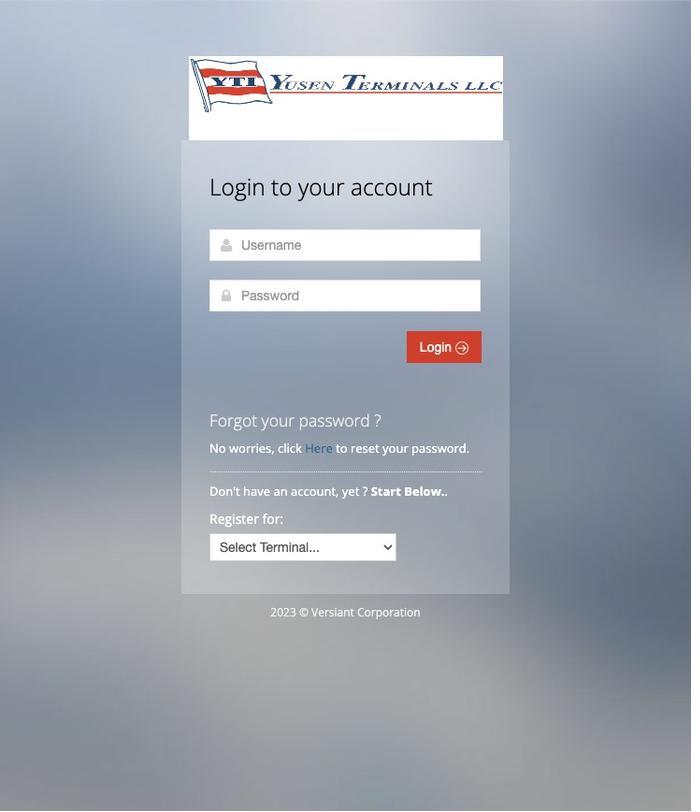 Task type: describe. For each thing, give the bounding box(es) containing it.
forgot
[[210, 409, 258, 432]]

login to your account
[[210, 171, 433, 202]]

account,
[[291, 483, 339, 500]]

register
[[210, 510, 259, 528]]

swapright image
[[456, 342, 469, 355]]

0 horizontal spatial your
[[262, 409, 295, 432]]

0 vertical spatial your
[[299, 171, 345, 202]]

lock image
[[219, 288, 234, 303]]

for:
[[263, 510, 284, 528]]

an
[[274, 483, 288, 500]]

2023 © versiant corporation
[[271, 605, 421, 621]]

start
[[371, 483, 401, 500]]

1 vertical spatial ?
[[363, 483, 368, 500]]

Username text field
[[210, 229, 481, 261]]

don't
[[210, 483, 240, 500]]

? inside the forgot your password ? no worries, click here to reset your password.
[[375, 409, 382, 432]]

here link
[[305, 440, 333, 457]]



Task type: locate. For each thing, give the bounding box(es) containing it.
password.
[[412, 440, 470, 457]]

1 horizontal spatial your
[[299, 171, 345, 202]]

1 horizontal spatial ?
[[375, 409, 382, 432]]

1 vertical spatial login
[[420, 340, 456, 355]]

versiant
[[312, 605, 355, 621]]

account
[[351, 171, 433, 202]]

no
[[210, 440, 226, 457]]

login for login
[[420, 340, 456, 355]]

0 horizontal spatial to
[[271, 171, 293, 202]]

©
[[299, 605, 309, 621]]

your
[[299, 171, 345, 202], [262, 409, 295, 432], [383, 440, 409, 457]]

? up the "reset"
[[375, 409, 382, 432]]

register for:
[[210, 510, 284, 528]]

worries,
[[229, 440, 275, 457]]

1 horizontal spatial to
[[336, 440, 348, 457]]

1 vertical spatial your
[[262, 409, 295, 432]]

click
[[278, 440, 302, 457]]

your up click
[[262, 409, 295, 432]]

? right yet
[[363, 483, 368, 500]]

2 vertical spatial your
[[383, 440, 409, 457]]

0 vertical spatial login
[[210, 171, 266, 202]]

.
[[445, 483, 448, 500]]

2 horizontal spatial your
[[383, 440, 409, 457]]

to right the here link
[[336, 440, 348, 457]]

password
[[299, 409, 370, 432]]

0 horizontal spatial login
[[210, 171, 266, 202]]

2023
[[271, 605, 297, 621]]

login button
[[407, 331, 482, 363]]

user image
[[219, 238, 234, 253]]

your up username text box
[[299, 171, 345, 202]]

login for login to your account
[[210, 171, 266, 202]]

to up username text box
[[271, 171, 293, 202]]

yet
[[342, 483, 360, 500]]

1 vertical spatial to
[[336, 440, 348, 457]]

here
[[305, 440, 333, 457]]

0 horizontal spatial ?
[[363, 483, 368, 500]]

below.
[[405, 483, 445, 500]]

0 vertical spatial to
[[271, 171, 293, 202]]

login
[[210, 171, 266, 202], [420, 340, 456, 355]]

1 horizontal spatial login
[[420, 340, 456, 355]]

don't have an account, yet ? start below. .
[[210, 483, 451, 500]]

to inside the forgot your password ? no worries, click here to reset your password.
[[336, 440, 348, 457]]

Password password field
[[210, 280, 481, 312]]

corporation
[[358, 605, 421, 621]]

reset
[[351, 440, 380, 457]]

have
[[243, 483, 271, 500]]

0 vertical spatial ?
[[375, 409, 382, 432]]

?
[[375, 409, 382, 432], [363, 483, 368, 500]]

forgot your password ? no worries, click here to reset your password.
[[210, 409, 470, 457]]

login inside button
[[420, 340, 456, 355]]

to
[[271, 171, 293, 202], [336, 440, 348, 457]]

your right the "reset"
[[383, 440, 409, 457]]



Task type: vqa. For each thing, say whether or not it's contained in the screenshot.
your
yes



